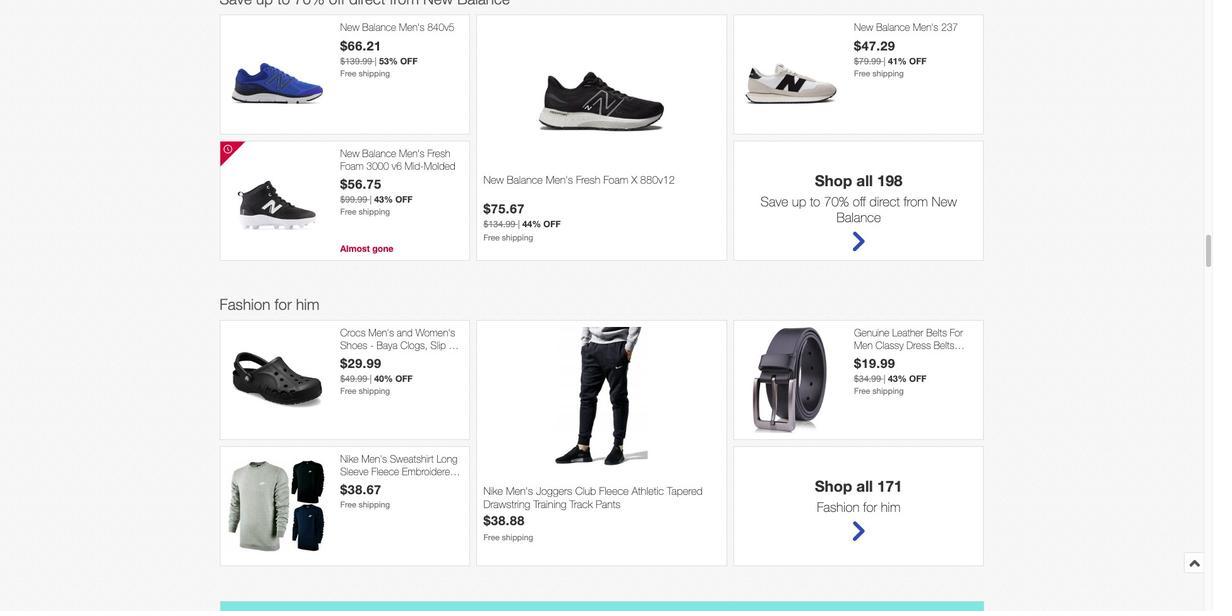 Task type: locate. For each thing, give the bounding box(es) containing it.
fashion inside shop all 171 fashion for him
[[817, 500, 860, 515]]

fresh
[[428, 148, 451, 160], [576, 174, 601, 186]]

nike
[[340, 454, 359, 465], [484, 486, 503, 498]]

new balance men's 840v5 $66.21 $139.99 | 53% off free shipping
[[340, 22, 455, 78]]

fleece
[[371, 466, 399, 478], [599, 486, 629, 498]]

club up pullover
[[364, 478, 384, 490]]

shop up '70%'
[[815, 172, 853, 190]]

save
[[761, 194, 789, 209]]

new up $47.29
[[854, 22, 874, 33]]

fresh inside new balance men's fresh foam 3000 v6 mid-molded $56.75 $99.99 | 43% off free shipping
[[428, 148, 451, 160]]

long
[[437, 454, 458, 465]]

club
[[364, 478, 384, 490], [575, 486, 596, 498]]

$79.99
[[854, 56, 882, 66]]

logo
[[340, 478, 362, 490]]

off right the 41% at the right top of page
[[910, 55, 927, 66]]

1 horizontal spatial 43%
[[888, 373, 907, 384]]

nike for drawstring
[[484, 486, 503, 498]]

0 horizontal spatial nike
[[340, 454, 359, 465]]

880v12
[[640, 174, 675, 186]]

free down $134.99
[[484, 233, 500, 243]]

| inside new balance men's 840v5 $66.21 $139.99 | 53% off free shipping
[[375, 56, 377, 66]]

shipping down $34.99
[[873, 387, 904, 396]]

nike up drawstring
[[484, 486, 503, 498]]

2 all from the top
[[857, 478, 873, 496]]

$66.21
[[340, 38, 382, 53]]

$75.67 $134.99 | 44% off free shipping
[[484, 201, 561, 243]]

men's inside nike men's sweatshirt long sleeve fleece embroidered logo club crewneck pullover
[[362, 454, 387, 465]]

shipping down the '53%'
[[359, 69, 390, 78]]

new inside the new balance men's 237 $47.29 $79.99 | 41% off free shipping
[[854, 22, 874, 33]]

| inside new balance men's fresh foam 3000 v6 mid-molded $56.75 $99.99 | 43% off free shipping
[[370, 195, 372, 205]]

$29.99 $49.99 | 40% off free shipping
[[340, 356, 413, 396]]

shipping down the $38.67
[[359, 500, 390, 510]]

fashion
[[220, 296, 270, 314], [817, 500, 860, 515]]

0 horizontal spatial him
[[296, 296, 320, 314]]

fleece up crewneck
[[371, 466, 399, 478]]

1 all from the top
[[857, 172, 873, 190]]

70%
[[824, 194, 849, 209]]

crocs
[[340, 328, 366, 339]]

balance down '70%'
[[837, 210, 881, 225]]

43%
[[374, 194, 393, 205], [888, 373, 907, 384]]

free down $49.99
[[340, 387, 357, 396]]

free inside $75.67 $134.99 | 44% off free shipping
[[484, 233, 500, 243]]

shop left 171 at the right bottom of page
[[815, 478, 853, 496]]

43% down belt
[[888, 373, 907, 384]]

0 vertical spatial for
[[275, 296, 292, 314]]

1 vertical spatial for
[[864, 500, 878, 515]]

shipping down $99.99
[[359, 207, 390, 217]]

all left 171 at the right bottom of page
[[857, 478, 873, 496]]

0 vertical spatial nike
[[340, 454, 359, 465]]

| right $99.99
[[370, 195, 372, 205]]

1 vertical spatial belts
[[934, 340, 955, 351]]

|
[[375, 56, 377, 66], [884, 56, 886, 66], [370, 195, 372, 205], [518, 219, 520, 229], [370, 374, 372, 384], [884, 374, 886, 384]]

| left 44%
[[518, 219, 520, 229]]

1 horizontal spatial him
[[881, 500, 901, 515]]

fleece inside nike men's sweatshirt long sleeve fleece embroidered logo club crewneck pullover
[[371, 466, 399, 478]]

0 horizontal spatial club
[[364, 478, 384, 490]]

0 vertical spatial fresh
[[428, 148, 451, 160]]

0 horizontal spatial for
[[275, 296, 292, 314]]

shipping down 44%
[[502, 233, 533, 243]]

shop inside shop all 171 fashion for him
[[815, 478, 853, 496]]

off inside new balance men's 840v5 $66.21 $139.99 | 53% off free shipping
[[400, 55, 418, 66]]

balance up $66.21
[[362, 22, 396, 33]]

belts up colors
[[934, 340, 955, 351]]

foam up the $56.75 on the top of the page
[[340, 160, 364, 172]]

free down $79.99
[[854, 69, 871, 78]]

balance inside new balance men's 840v5 $66.21 $139.99 | 53% off free shipping
[[362, 22, 396, 33]]

$47.29
[[854, 38, 896, 53]]

1 shop from the top
[[815, 172, 853, 190]]

men's inside new balance men's fresh foam 3000 v6 mid-molded $56.75 $99.99 | 43% off free shipping
[[399, 148, 425, 160]]

genuine leather belts for men classy dress belts mens belt many colors & sizes
[[854, 328, 963, 375]]

| left 40%
[[370, 374, 372, 384]]

nike for logo
[[340, 454, 359, 465]]

men's left 237
[[913, 22, 939, 33]]

fleece inside nike men's joggers club fleece athletic tapered drawstring training track pants $38.88 free shipping
[[599, 486, 629, 498]]

club inside nike men's sweatshirt long sleeve fleece embroidered logo club crewneck pullover
[[364, 478, 384, 490]]

balance inside new balance men's fresh foam 3000 v6 mid-molded $56.75 $99.99 | 43% off free shipping
[[362, 148, 396, 160]]

0 horizontal spatial foam
[[340, 160, 364, 172]]

1 vertical spatial fleece
[[599, 486, 629, 498]]

43% inside $19.99 $34.99 | 43% off free shipping
[[888, 373, 907, 384]]

men's up baya
[[369, 328, 394, 339]]

off right 44%
[[544, 219, 561, 229]]

men's up 'mid-'
[[399, 148, 425, 160]]

nike men's joggers club fleece athletic tapered drawstring training track pants link
[[484, 486, 720, 513]]

new up the $75.67
[[484, 174, 504, 186]]

43% inside new balance men's fresh foam 3000 v6 mid-molded $56.75 $99.99 | 43% off free shipping
[[374, 194, 393, 205]]

free down $139.99
[[340, 69, 357, 78]]

club inside nike men's joggers club fleece athletic tapered drawstring training track pants $38.88 free shipping
[[575, 486, 596, 498]]

0 horizontal spatial fleece
[[371, 466, 399, 478]]

1 vertical spatial fashion
[[817, 500, 860, 515]]

pullover
[[340, 490, 373, 502]]

balance up $47.29
[[876, 22, 910, 33]]

all
[[857, 172, 873, 190], [857, 478, 873, 496]]

off inside $19.99 $34.99 | 43% off free shipping
[[910, 373, 927, 384]]

1 horizontal spatial for
[[864, 500, 878, 515]]

off down "many"
[[910, 373, 927, 384]]

genuine
[[854, 328, 890, 339]]

1 horizontal spatial fresh
[[576, 174, 601, 186]]

840v5
[[428, 22, 455, 33]]

new
[[340, 22, 360, 33], [854, 22, 874, 33], [340, 148, 360, 160], [484, 174, 504, 186], [932, 194, 957, 209]]

| left the '53%'
[[375, 56, 377, 66]]

shop for shop all 171
[[815, 478, 853, 496]]

men's up sleeve
[[362, 454, 387, 465]]

new for new balance men's 840v5 $66.21 $139.99 | 53% off free shipping
[[340, 22, 360, 33]]

| left the 41% at the right top of page
[[884, 56, 886, 66]]

fleece up pants
[[599, 486, 629, 498]]

1 vertical spatial fresh
[[576, 174, 601, 186]]

men's up drawstring
[[506, 486, 533, 498]]

shipping down the 41% at the right top of page
[[873, 69, 904, 78]]

| inside the $29.99 $49.99 | 40% off free shipping
[[370, 374, 372, 384]]

classy
[[876, 340, 904, 351]]

shipping inside $75.67 $134.99 | 44% off free shipping
[[502, 233, 533, 243]]

new up $66.21
[[340, 22, 360, 33]]

1 vertical spatial 43%
[[888, 373, 907, 384]]

free down the $38.67
[[340, 500, 357, 510]]

off right 40%
[[395, 373, 413, 384]]

crocs men's and women's shoes - baya clogs, slip on shoes, waterproof sandals
[[340, 328, 462, 363]]

balance for new balance men's 237 $47.29 $79.99 | 41% off free shipping
[[876, 22, 910, 33]]

shipping inside the new balance men's 237 $47.29 $79.99 | 41% off free shipping
[[873, 69, 904, 78]]

women's
[[416, 328, 455, 339]]

1 horizontal spatial foam
[[604, 174, 629, 186]]

off right the '53%'
[[400, 55, 418, 66]]

53%
[[379, 55, 398, 66]]

sizes
[[854, 364, 877, 375]]

him
[[296, 296, 320, 314], [881, 500, 901, 515]]

new inside new balance men's 840v5 $66.21 $139.99 | 53% off free shipping
[[340, 22, 360, 33]]

tapered
[[667, 486, 703, 498]]

$99.99
[[340, 195, 367, 205]]

colors
[[925, 352, 953, 363]]

0 vertical spatial shop
[[815, 172, 853, 190]]

for inside shop all 171 fashion for him
[[864, 500, 878, 515]]

drawstring
[[484, 499, 531, 511]]

mens
[[854, 352, 878, 363]]

all inside shop all 171 fashion for him
[[857, 478, 873, 496]]

waterproof
[[373, 352, 419, 363]]

0 vertical spatial foam
[[340, 160, 364, 172]]

new right from
[[932, 194, 957, 209]]

balance up the $75.67
[[507, 174, 543, 186]]

| right $34.99
[[884, 374, 886, 384]]

shipping down 40%
[[359, 387, 390, 396]]

1 horizontal spatial fashion
[[817, 500, 860, 515]]

1 horizontal spatial nike
[[484, 486, 503, 498]]

1 horizontal spatial fleece
[[599, 486, 629, 498]]

fresh up molded
[[428, 148, 451, 160]]

new balance men's fresh foam 3000 v6 mid-molded link
[[340, 148, 463, 172]]

free down $99.99
[[340, 207, 357, 217]]

shop all 198 save up to 70% off direct from new balance
[[761, 172, 957, 225]]

off right '70%'
[[853, 194, 866, 209]]

0 horizontal spatial 43%
[[374, 194, 393, 205]]

0 vertical spatial him
[[296, 296, 320, 314]]

0 vertical spatial fleece
[[371, 466, 399, 478]]

44%
[[523, 219, 541, 229]]

men's
[[399, 22, 425, 33], [913, 22, 939, 33], [399, 148, 425, 160], [546, 174, 573, 186], [369, 328, 394, 339], [362, 454, 387, 465], [506, 486, 533, 498]]

off inside the new balance men's 237 $47.29 $79.99 | 41% off free shipping
[[910, 55, 927, 66]]

$134.99
[[484, 219, 516, 229]]

balance up 3000 at the top left of page
[[362, 148, 396, 160]]

fresh left x
[[576, 174, 601, 186]]

1 vertical spatial all
[[857, 478, 873, 496]]

shoes
[[340, 340, 368, 351]]

$56.75
[[340, 176, 382, 191]]

shipping down $38.88
[[502, 533, 533, 543]]

free inside '$38.67 free shipping'
[[340, 500, 357, 510]]

new inside new balance men's fresh foam 3000 v6 mid-molded $56.75 $99.99 | 43% off free shipping
[[340, 148, 360, 160]]

shipping inside the $29.99 $49.99 | 40% off free shipping
[[359, 387, 390, 396]]

dress
[[907, 340, 931, 351]]

foam
[[340, 160, 364, 172], [604, 174, 629, 186]]

all left the 198
[[857, 172, 873, 190]]

foam inside new balance men's fresh foam 3000 v6 mid-molded $56.75 $99.99 | 43% off free shipping
[[340, 160, 364, 172]]

0 horizontal spatial fresh
[[428, 148, 451, 160]]

foam left x
[[604, 174, 629, 186]]

1 vertical spatial foam
[[604, 174, 629, 186]]

molded
[[424, 160, 456, 172]]

off
[[400, 55, 418, 66], [910, 55, 927, 66], [395, 194, 413, 205], [853, 194, 866, 209], [544, 219, 561, 229], [395, 373, 413, 384], [910, 373, 927, 384]]

him inside shop all 171 fashion for him
[[881, 500, 901, 515]]

0 vertical spatial 43%
[[374, 194, 393, 205]]

nike inside nike men's joggers club fleece athletic tapered drawstring training track pants $38.88 free shipping
[[484, 486, 503, 498]]

all inside shop all 198 save up to 70% off direct from new balance
[[857, 172, 873, 190]]

joggers
[[536, 486, 572, 498]]

new inside shop all 198 save up to 70% off direct from new balance
[[932, 194, 957, 209]]

2 shop from the top
[[815, 478, 853, 496]]

off inside new balance men's fresh foam 3000 v6 mid-molded $56.75 $99.99 | 43% off free shipping
[[395, 194, 413, 205]]

43% down the $56.75 on the top of the page
[[374, 194, 393, 205]]

237
[[942, 22, 959, 33]]

nike inside nike men's sweatshirt long sleeve fleece embroidered logo club crewneck pullover
[[340, 454, 359, 465]]

belts left for
[[927, 328, 947, 339]]

198
[[878, 172, 903, 190]]

0 horizontal spatial fashion
[[220, 296, 270, 314]]

from
[[904, 194, 928, 209]]

for
[[275, 296, 292, 314], [864, 500, 878, 515]]

0 vertical spatial all
[[857, 172, 873, 190]]

balance for new balance men's 840v5 $66.21 $139.99 | 53% off free shipping
[[362, 22, 396, 33]]

1 vertical spatial nike
[[484, 486, 503, 498]]

off inside $75.67 $134.99 | 44% off free shipping
[[544, 219, 561, 229]]

new for new balance men's fresh foam 3000 v6 mid-molded $56.75 $99.99 | 43% off free shipping
[[340, 148, 360, 160]]

on
[[449, 340, 462, 351]]

new for new balance men's 237 $47.29 $79.99 | 41% off free shipping
[[854, 22, 874, 33]]

40%
[[374, 373, 393, 384]]

1 horizontal spatial club
[[575, 486, 596, 498]]

pants
[[596, 499, 621, 511]]

free down $38.88
[[484, 533, 500, 543]]

0 vertical spatial fashion
[[220, 296, 270, 314]]

nike up sleeve
[[340, 454, 359, 465]]

free
[[340, 69, 357, 78], [854, 69, 871, 78], [340, 207, 357, 217], [484, 233, 500, 243], [340, 387, 357, 396], [854, 387, 871, 396], [340, 500, 357, 510], [484, 533, 500, 543]]

balance inside new balance men's fresh foam x 880v12 link
[[507, 174, 543, 186]]

men's inside the new balance men's 237 $47.29 $79.99 | 41% off free shipping
[[913, 22, 939, 33]]

free inside $19.99 $34.99 | 43% off free shipping
[[854, 387, 871, 396]]

off down v6
[[395, 194, 413, 205]]

1 vertical spatial him
[[881, 500, 901, 515]]

fresh for v6
[[428, 148, 451, 160]]

balance inside the new balance men's 237 $47.29 $79.99 | 41% off free shipping
[[876, 22, 910, 33]]

free down $34.99
[[854, 387, 871, 396]]

shipping
[[359, 69, 390, 78], [873, 69, 904, 78], [359, 207, 390, 217], [502, 233, 533, 243], [359, 387, 390, 396], [873, 387, 904, 396], [359, 500, 390, 510], [502, 533, 533, 543]]

1 vertical spatial shop
[[815, 478, 853, 496]]

club up track
[[575, 486, 596, 498]]

fashion for him
[[220, 296, 320, 314]]

men's left the 840v5
[[399, 22, 425, 33]]

nike men's sweatshirt long sleeve fleece embroidered logo club crewneck pullover link
[[340, 454, 463, 502]]

new up the $56.75 on the top of the page
[[340, 148, 360, 160]]

shop inside shop all 198 save up to 70% off direct from new balance
[[815, 172, 853, 190]]

men's inside nike men's joggers club fleece athletic tapered drawstring training track pants $38.88 free shipping
[[506, 486, 533, 498]]



Task type: describe. For each thing, give the bounding box(es) containing it.
| inside the new balance men's 237 $47.29 $79.99 | 41% off free shipping
[[884, 56, 886, 66]]

all for 198
[[857, 172, 873, 190]]

balance inside shop all 198 save up to 70% off direct from new balance
[[837, 210, 881, 225]]

shop for shop all 198
[[815, 172, 853, 190]]

$29.99
[[340, 356, 382, 371]]

free inside the $29.99 $49.99 | 40% off free shipping
[[340, 387, 357, 396]]

foam for x
[[604, 174, 629, 186]]

$38.67 free shipping
[[340, 482, 390, 510]]

fresh for 880v12
[[576, 174, 601, 186]]

3000
[[367, 160, 389, 172]]

$38.67
[[340, 482, 382, 497]]

sweatshirt
[[390, 454, 434, 465]]

all for 171
[[857, 478, 873, 496]]

nike men's sweatshirt long sleeve fleece embroidered logo club crewneck pullover
[[340, 454, 458, 502]]

mid-
[[405, 160, 424, 172]]

shop all 171 fashion for him
[[815, 478, 903, 515]]

free inside new balance men's fresh foam 3000 v6 mid-molded $56.75 $99.99 | 43% off free shipping
[[340, 207, 357, 217]]

nike men's joggers club fleece athletic tapered drawstring training track pants $38.88 free shipping
[[484, 486, 703, 543]]

| inside $19.99 $34.99 | 43% off free shipping
[[884, 374, 886, 384]]

embroidered
[[402, 466, 456, 478]]

slip
[[431, 340, 446, 351]]

new for new balance men's fresh foam x 880v12
[[484, 174, 504, 186]]

shipping inside new balance men's fresh foam 3000 v6 mid-molded $56.75 $99.99 | 43% off free shipping
[[359, 207, 390, 217]]

0 vertical spatial belts
[[927, 328, 947, 339]]

and
[[397, 328, 413, 339]]

up
[[792, 194, 807, 209]]

$19.99
[[854, 356, 896, 371]]

v6
[[392, 160, 402, 172]]

clogs,
[[400, 340, 428, 351]]

$38.88
[[484, 513, 525, 528]]

shipping inside nike men's joggers club fleece athletic tapered drawstring training track pants $38.88 free shipping
[[502, 533, 533, 543]]

new balance men's fresh foam x 880v12 link
[[484, 174, 720, 201]]

$75.67
[[484, 201, 525, 216]]

balance for new balance men's fresh foam 3000 v6 mid-molded $56.75 $99.99 | 43% off free shipping
[[362, 148, 396, 160]]

$49.99
[[340, 374, 367, 384]]

balance for new balance men's fresh foam x 880v12
[[507, 174, 543, 186]]

shipping inside new balance men's 840v5 $66.21 $139.99 | 53% off free shipping
[[359, 69, 390, 78]]

training
[[534, 499, 567, 511]]

genuine leather belts for men classy dress belts mens belt many colors & sizes link
[[854, 328, 977, 375]]

many
[[900, 352, 923, 363]]

new balance men's fresh foam 3000 v6 mid-molded $56.75 $99.99 | 43% off free shipping
[[340, 148, 456, 217]]

$19.99 $34.99 | 43% off free shipping
[[854, 356, 927, 396]]

crocs men's and women's shoes - baya clogs, slip on shoes, waterproof sandals link
[[340, 328, 463, 363]]

shipping inside $19.99 $34.99 | 43% off free shipping
[[873, 387, 904, 396]]

gone
[[372, 244, 394, 254]]

$34.99
[[854, 374, 882, 384]]

171
[[878, 478, 903, 496]]

for
[[950, 328, 963, 339]]

to
[[810, 194, 821, 209]]

direct
[[870, 194, 900, 209]]

&
[[955, 352, 962, 363]]

men's inside new balance men's 840v5 $66.21 $139.99 | 53% off free shipping
[[399, 22, 425, 33]]

men's up $75.67 $134.99 | 44% off free shipping
[[546, 174, 573, 186]]

almost
[[340, 244, 370, 254]]

off inside the $29.99 $49.99 | 40% off free shipping
[[395, 373, 413, 384]]

new balance men's 237 link
[[854, 22, 977, 34]]

athletic
[[632, 486, 664, 498]]

shipping inside '$38.67 free shipping'
[[359, 500, 390, 510]]

new balance men's fresh foam x 880v12
[[484, 174, 675, 186]]

almost gone
[[340, 244, 394, 254]]

free inside the new balance men's 237 $47.29 $79.99 | 41% off free shipping
[[854, 69, 871, 78]]

$139.99
[[340, 56, 372, 66]]

men
[[854, 340, 873, 351]]

shoes,
[[340, 352, 370, 363]]

sleeve
[[340, 466, 369, 478]]

baya
[[377, 340, 398, 351]]

off inside shop all 198 save up to 70% off direct from new balance
[[853, 194, 866, 209]]

belt
[[881, 352, 897, 363]]

new balance men's 840v5 link
[[340, 22, 463, 34]]

men's inside crocs men's and women's shoes - baya clogs, slip on shoes, waterproof sandals
[[369, 328, 394, 339]]

crewneck
[[387, 478, 429, 490]]

free inside new balance men's 840v5 $66.21 $139.99 | 53% off free shipping
[[340, 69, 357, 78]]

leather
[[893, 328, 924, 339]]

x
[[632, 174, 638, 186]]

track
[[570, 499, 593, 511]]

| inside $75.67 $134.99 | 44% off free shipping
[[518, 219, 520, 229]]

sandals
[[422, 352, 456, 363]]

free inside nike men's joggers club fleece athletic tapered drawstring training track pants $38.88 free shipping
[[484, 533, 500, 543]]

41%
[[888, 55, 907, 66]]

new balance men's 237 $47.29 $79.99 | 41% off free shipping
[[854, 22, 959, 78]]

-
[[370, 340, 374, 351]]

foam for 3000
[[340, 160, 364, 172]]



Task type: vqa. For each thing, say whether or not it's contained in the screenshot.
bottom be
no



